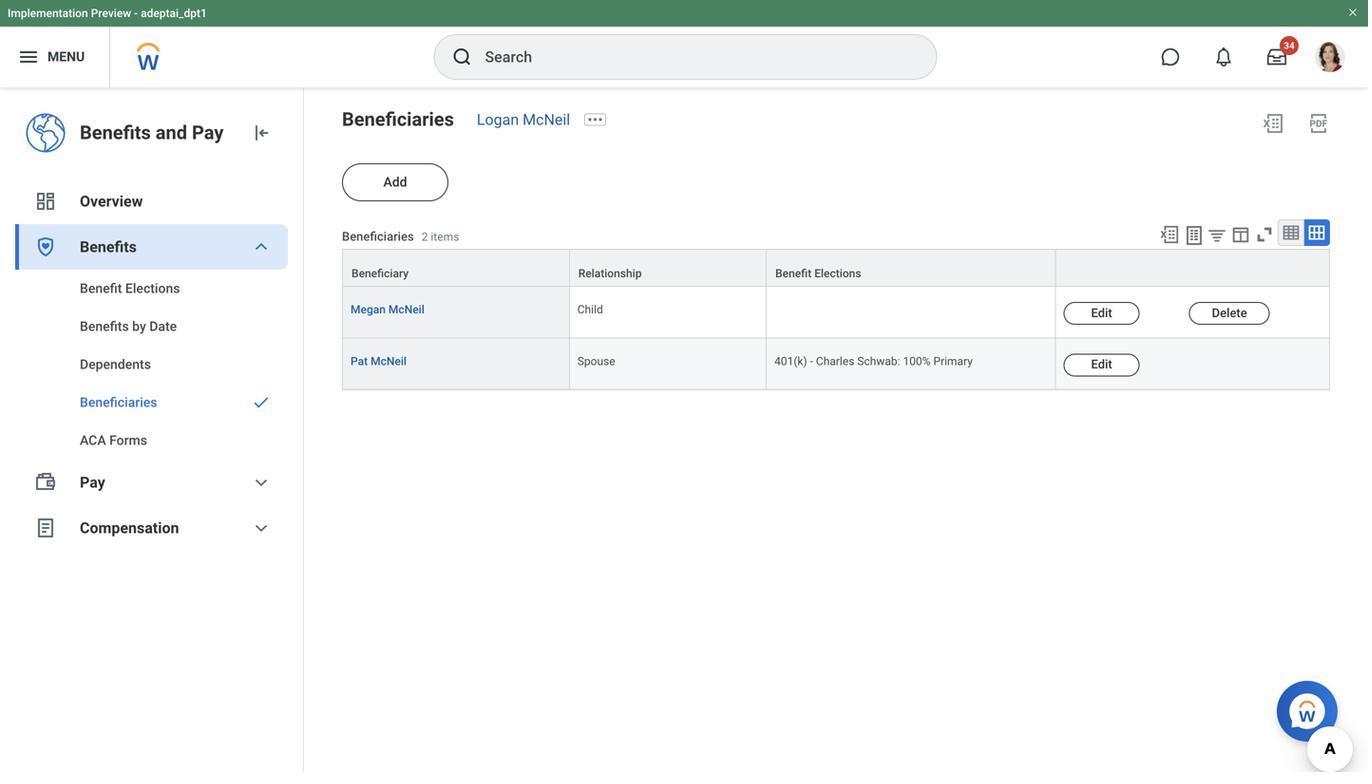 Task type: vqa. For each thing, say whether or not it's contained in the screenshot.
the notifications large image
yes



Task type: describe. For each thing, give the bounding box(es) containing it.
document alt image
[[34, 517, 57, 540]]

dashboard image
[[34, 190, 57, 213]]

- inside 'menu' banner
[[134, 7, 138, 20]]

spouse
[[577, 355, 615, 368]]

elections for the benefit elections link at left
[[125, 281, 180, 296]]

benefit for the benefit elections link at left
[[80, 281, 122, 296]]

transformation import image
[[250, 122, 273, 144]]

view printable version (pdf) image
[[1307, 112, 1330, 135]]

megan mcneil link
[[351, 299, 425, 316]]

pat
[[351, 355, 368, 368]]

mcneil for pat mcneil
[[371, 355, 407, 368]]

mcneil for logan mcneil
[[523, 111, 570, 129]]

benefit elections button
[[767, 250, 1055, 286]]

logan
[[477, 111, 519, 129]]

adeptai_dpt1
[[141, 7, 207, 20]]

benefits button
[[15, 224, 288, 270]]

search image
[[451, 46, 474, 68]]

row for 'menu' banner at the top of page
[[342, 249, 1330, 287]]

pat mcneil link
[[351, 351, 407, 368]]

implementation
[[8, 7, 88, 20]]

benefit elections for benefit elections popup button
[[775, 267, 861, 280]]

close environment banner image
[[1347, 7, 1359, 18]]

Search Workday  search field
[[485, 36, 897, 78]]

logan mcneil
[[477, 111, 570, 129]]

34
[[1284, 40, 1295, 51]]

add
[[383, 174, 407, 190]]

edit for child
[[1091, 306, 1112, 320]]

beneficiary button
[[343, 250, 569, 286]]

chevron down small image for pay
[[250, 471, 273, 494]]

beneficiaries inside benefits 'element'
[[80, 395, 157, 410]]

pay inside benefits and pay element
[[192, 122, 224, 144]]

select to filter grid data image
[[1207, 225, 1228, 245]]

benefits for benefits and pay
[[80, 122, 151, 144]]

delete
[[1212, 306, 1247, 320]]

mcneil for megan mcneil
[[389, 303, 425, 316]]

primary
[[934, 355, 973, 368]]

pat mcneil
[[351, 355, 407, 368]]

benefit elections link
[[15, 270, 288, 308]]

aca forms
[[80, 433, 147, 449]]

1 vertical spatial beneficiaries
[[342, 229, 414, 244]]

chevron down small image for benefits
[[250, 236, 273, 258]]

401(k) - charles schwab: 100% primary element
[[775, 351, 973, 368]]

aca
[[80, 433, 106, 449]]

aca forms link
[[15, 422, 288, 460]]

benefit for benefit elections popup button
[[775, 267, 812, 280]]

benefits for benefits
[[80, 238, 137, 256]]

overview link
[[15, 179, 288, 224]]

benefits for benefits by date
[[80, 319, 129, 334]]

megan mcneil
[[351, 303, 425, 316]]

task pay image
[[34, 471, 57, 494]]

table image
[[1282, 223, 1301, 242]]

menu banner
[[0, 0, 1368, 87]]

benefit elections for the benefit elections link at left
[[80, 281, 180, 296]]

relationship
[[578, 267, 642, 280]]

profile logan mcneil image
[[1315, 42, 1346, 76]]

benefits image
[[34, 236, 57, 258]]

delete button
[[1189, 302, 1270, 325]]

items
[[431, 230, 459, 244]]

implementation preview -   adeptai_dpt1
[[8, 7, 207, 20]]

edit for spouse
[[1091, 357, 1112, 372]]

export to worksheets image
[[1183, 224, 1206, 247]]

compensation button
[[15, 506, 288, 551]]



Task type: locate. For each thing, give the bounding box(es) containing it.
date
[[149, 319, 177, 334]]

1 vertical spatial pay
[[80, 474, 105, 492]]

cell
[[767, 287, 1056, 339]]

0 vertical spatial edit
[[1091, 306, 1112, 320]]

0 vertical spatial edit button
[[1064, 302, 1140, 325]]

benefits by date link
[[15, 308, 288, 346]]

row containing edit
[[342, 287, 1330, 339]]

export to excel image for export to worksheets icon
[[1159, 224, 1180, 245]]

benefit up benefits by date
[[80, 281, 122, 296]]

benefits left by
[[80, 319, 129, 334]]

0 vertical spatial -
[[134, 7, 138, 20]]

- right preview
[[134, 7, 138, 20]]

100%
[[903, 355, 931, 368]]

benefit
[[775, 267, 812, 280], [80, 281, 122, 296]]

mcneil right the megan
[[389, 303, 425, 316]]

2 benefits from the top
[[80, 238, 137, 256]]

1 edit button from the top
[[1064, 302, 1140, 325]]

3 benefits from the top
[[80, 319, 129, 334]]

2
[[422, 230, 428, 244]]

1 edit from the top
[[1091, 306, 1112, 320]]

edit row
[[342, 339, 1330, 390]]

logan mcneil link
[[477, 111, 570, 129]]

menu
[[48, 49, 85, 65]]

0 horizontal spatial -
[[134, 7, 138, 20]]

benefits left and
[[80, 122, 151, 144]]

0 vertical spatial pay
[[192, 122, 224, 144]]

schwab:
[[857, 355, 900, 368]]

row containing beneficiary
[[342, 249, 1330, 287]]

0 vertical spatial beneficiaries
[[342, 108, 454, 131]]

edit button
[[1064, 302, 1140, 325], [1064, 354, 1140, 377]]

1 vertical spatial -
[[810, 355, 813, 368]]

beneficiaries up beneficiary
[[342, 229, 414, 244]]

row
[[342, 249, 1330, 287], [342, 287, 1330, 339]]

overview
[[80, 192, 143, 210]]

benefit inside popup button
[[775, 267, 812, 280]]

benefit elections inside benefit elections popup button
[[775, 267, 861, 280]]

check image
[[250, 393, 273, 412]]

beneficiaries 2 items
[[342, 229, 459, 244]]

dependents link
[[15, 346, 288, 384]]

benefits inside dropdown button
[[80, 238, 137, 256]]

benefit up 401(k)
[[775, 267, 812, 280]]

benefit elections up charles
[[775, 267, 861, 280]]

1 horizontal spatial benefit elections
[[775, 267, 861, 280]]

relationship button
[[570, 250, 766, 286]]

child
[[577, 303, 603, 316]]

edit inside row
[[1091, 357, 1112, 372]]

expand table image
[[1307, 223, 1326, 242]]

benefits
[[80, 122, 151, 144], [80, 238, 137, 256], [80, 319, 129, 334]]

beneficiaries
[[342, 108, 454, 131], [342, 229, 414, 244], [80, 395, 157, 410]]

1 horizontal spatial elections
[[815, 267, 861, 280]]

compensation
[[80, 519, 179, 537]]

0 horizontal spatial benefit elections
[[80, 281, 180, 296]]

forms
[[109, 433, 147, 449]]

pay right and
[[192, 122, 224, 144]]

401(k)
[[775, 355, 807, 368]]

beneficiary
[[352, 267, 409, 280]]

beneficiaries link
[[15, 384, 288, 422]]

row for navigation pane region
[[342, 287, 1330, 339]]

1 horizontal spatial -
[[810, 355, 813, 368]]

elections for benefit elections popup button
[[815, 267, 861, 280]]

2 row from the top
[[342, 287, 1330, 339]]

2 vertical spatial mcneil
[[371, 355, 407, 368]]

export to excel image
[[1262, 112, 1285, 135], [1159, 224, 1180, 245]]

notifications large image
[[1214, 48, 1233, 67]]

click to view/edit grid preferences image
[[1231, 224, 1251, 245]]

benefits and pay element
[[80, 120, 235, 146]]

chevron down small image
[[250, 236, 273, 258], [250, 471, 273, 494]]

- inside edit row
[[810, 355, 813, 368]]

0 horizontal spatial elections
[[125, 281, 180, 296]]

benefit elections
[[775, 267, 861, 280], [80, 281, 180, 296]]

-
[[134, 7, 138, 20], [810, 355, 813, 368]]

benefits by date
[[80, 319, 177, 334]]

401(k) - charles schwab: 100% primary
[[775, 355, 973, 368]]

pay inside pay dropdown button
[[80, 474, 105, 492]]

1 vertical spatial export to excel image
[[1159, 224, 1180, 245]]

export to excel image left "view printable version (pdf)" icon in the right of the page
[[1262, 112, 1285, 135]]

2 vertical spatial beneficiaries
[[80, 395, 157, 410]]

1 vertical spatial mcneil
[[389, 303, 425, 316]]

1 horizontal spatial benefit
[[775, 267, 812, 280]]

benefit elections inside benefits 'element'
[[80, 281, 180, 296]]

0 vertical spatial mcneil
[[523, 111, 570, 129]]

megan
[[351, 303, 386, 316]]

pay down aca
[[80, 474, 105, 492]]

dependents
[[80, 357, 151, 372]]

pay button
[[15, 460, 288, 506]]

elections up benefits by date link
[[125, 281, 180, 296]]

chevron down small image inside benefits dropdown button
[[250, 236, 273, 258]]

benefits and pay
[[80, 122, 224, 144]]

34 button
[[1256, 36, 1299, 78]]

beneficiaries up "add"
[[342, 108, 454, 131]]

benefits down overview
[[80, 238, 137, 256]]

1 vertical spatial edit
[[1091, 357, 1112, 372]]

2 edit from the top
[[1091, 357, 1112, 372]]

beneficiaries down dependents
[[80, 395, 157, 410]]

0 horizontal spatial export to excel image
[[1159, 224, 1180, 245]]

1 vertical spatial chevron down small image
[[250, 471, 273, 494]]

export to excel image for "view printable version (pdf)" icon in the right of the page
[[1262, 112, 1285, 135]]

edit button for child
[[1064, 302, 1140, 325]]

elections inside the benefit elections link
[[125, 281, 180, 296]]

0 vertical spatial chevron down small image
[[250, 236, 273, 258]]

mcneil right 'pat'
[[371, 355, 407, 368]]

mcneil inside edit row
[[371, 355, 407, 368]]

justify image
[[17, 46, 40, 68]]

elections up charles
[[815, 267, 861, 280]]

chevron down small image
[[250, 517, 273, 540]]

1 row from the top
[[342, 249, 1330, 287]]

menu button
[[0, 27, 110, 87]]

benefit inside 'element'
[[80, 281, 122, 296]]

benefits inside 'element'
[[80, 319, 129, 334]]

fullscreen image
[[1254, 224, 1275, 245]]

1 vertical spatial edit button
[[1064, 354, 1140, 377]]

elections inside benefit elections popup button
[[815, 267, 861, 280]]

0 vertical spatial export to excel image
[[1262, 112, 1285, 135]]

benefit elections up benefits by date
[[80, 281, 180, 296]]

2 chevron down small image from the top
[[250, 471, 273, 494]]

edit
[[1091, 306, 1112, 320], [1091, 357, 1112, 372]]

2 vertical spatial benefits
[[80, 319, 129, 334]]

0 vertical spatial benefits
[[80, 122, 151, 144]]

export to excel image left export to worksheets icon
[[1159, 224, 1180, 245]]

toolbar
[[1151, 219, 1330, 249]]

pay
[[192, 122, 224, 144], [80, 474, 105, 492]]

1 chevron down small image from the top
[[250, 236, 273, 258]]

0 horizontal spatial pay
[[80, 474, 105, 492]]

and
[[156, 122, 187, 144]]

mcneil
[[523, 111, 570, 129], [389, 303, 425, 316], [371, 355, 407, 368]]

by
[[132, 319, 146, 334]]

navigation pane region
[[0, 87, 304, 773]]

1 horizontal spatial pay
[[192, 122, 224, 144]]

benefits element
[[15, 270, 288, 460]]

1 benefits from the top
[[80, 122, 151, 144]]

1 horizontal spatial export to excel image
[[1262, 112, 1285, 135]]

edit button inside row
[[1064, 354, 1140, 377]]

edit button for spouse
[[1064, 354, 1140, 377]]

add button
[[342, 163, 449, 201]]

0 horizontal spatial benefit
[[80, 281, 122, 296]]

1 vertical spatial benefits
[[80, 238, 137, 256]]

inbox large image
[[1268, 48, 1287, 67]]

charles
[[816, 355, 855, 368]]

elections
[[815, 267, 861, 280], [125, 281, 180, 296]]

2 edit button from the top
[[1064, 354, 1140, 377]]

mcneil right logan
[[523, 111, 570, 129]]

- right 401(k)
[[810, 355, 813, 368]]

preview
[[91, 7, 131, 20]]



